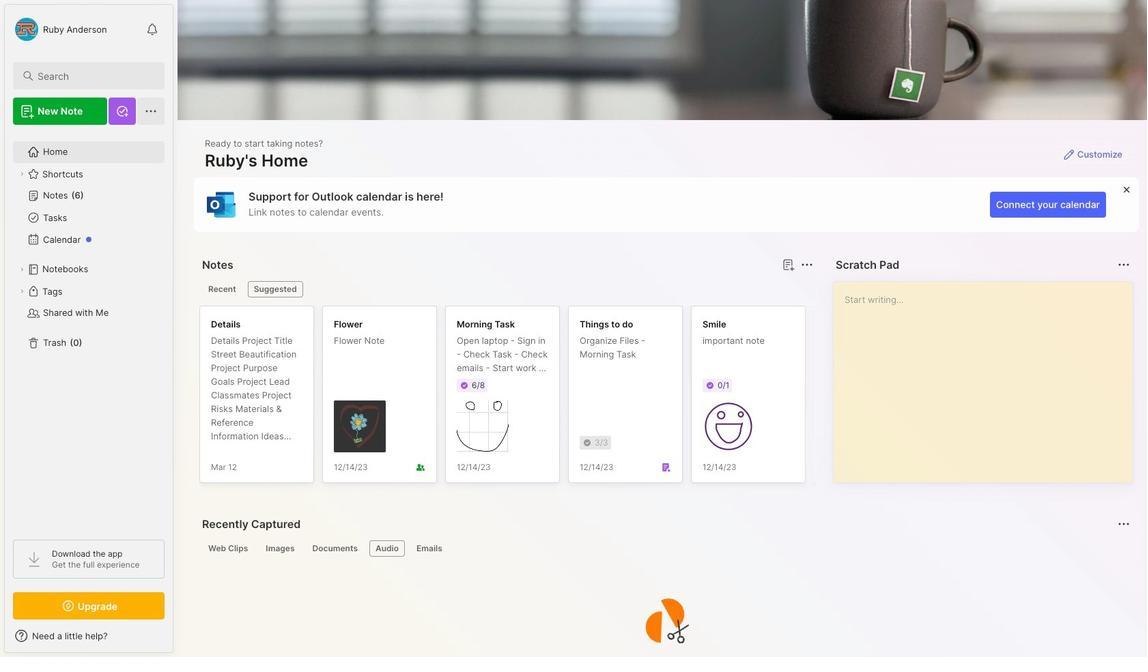 Task type: locate. For each thing, give the bounding box(es) containing it.
tab list
[[202, 281, 812, 298], [202, 541, 1129, 558]]

1 vertical spatial tab list
[[202, 541, 1129, 558]]

1 thumbnail image from the left
[[334, 401, 386, 453]]

2 more actions image from the left
[[1116, 257, 1133, 273]]

tree inside main element
[[5, 133, 173, 528]]

1 horizontal spatial thumbnail image
[[457, 401, 509, 453]]

expand tags image
[[18, 288, 26, 296]]

tree
[[5, 133, 173, 528]]

1 tab list from the top
[[202, 281, 812, 298]]

thumbnail image
[[334, 401, 386, 453], [457, 401, 509, 453], [703, 401, 755, 453]]

more actions image
[[799, 257, 816, 273], [1116, 257, 1133, 273]]

click to collapse image
[[173, 633, 183, 649]]

0 vertical spatial tab list
[[202, 281, 812, 298]]

2 horizontal spatial thumbnail image
[[703, 401, 755, 453]]

0 horizontal spatial more actions image
[[799, 257, 816, 273]]

1 horizontal spatial more actions image
[[1116, 257, 1133, 273]]

3 thumbnail image from the left
[[703, 401, 755, 453]]

0 horizontal spatial thumbnail image
[[334, 401, 386, 453]]

tab
[[202, 281, 242, 298], [248, 281, 303, 298], [202, 541, 254, 558], [260, 541, 301, 558], [306, 541, 364, 558], [370, 541, 405, 558], [411, 541, 449, 558]]

1 more actions image from the left
[[799, 257, 816, 273]]

Search text field
[[38, 70, 152, 83]]

More actions field
[[798, 256, 817, 275], [1115, 256, 1134, 275], [1115, 515, 1134, 534]]

WHAT'S NEW field
[[5, 626, 173, 648]]

row group
[[200, 306, 1060, 492]]

2 thumbnail image from the left
[[457, 401, 509, 453]]

None search field
[[38, 68, 152, 84]]



Task type: describe. For each thing, give the bounding box(es) containing it.
more actions image
[[1116, 517, 1133, 533]]

Account field
[[13, 16, 107, 43]]

main element
[[0, 0, 178, 658]]

2 tab list from the top
[[202, 541, 1129, 558]]

none search field inside main element
[[38, 68, 152, 84]]

expand notebooks image
[[18, 266, 26, 274]]

Start writing… text field
[[845, 282, 1133, 472]]



Task type: vqa. For each thing, say whether or not it's contained in the screenshot.
MORE ACTIONS field
yes



